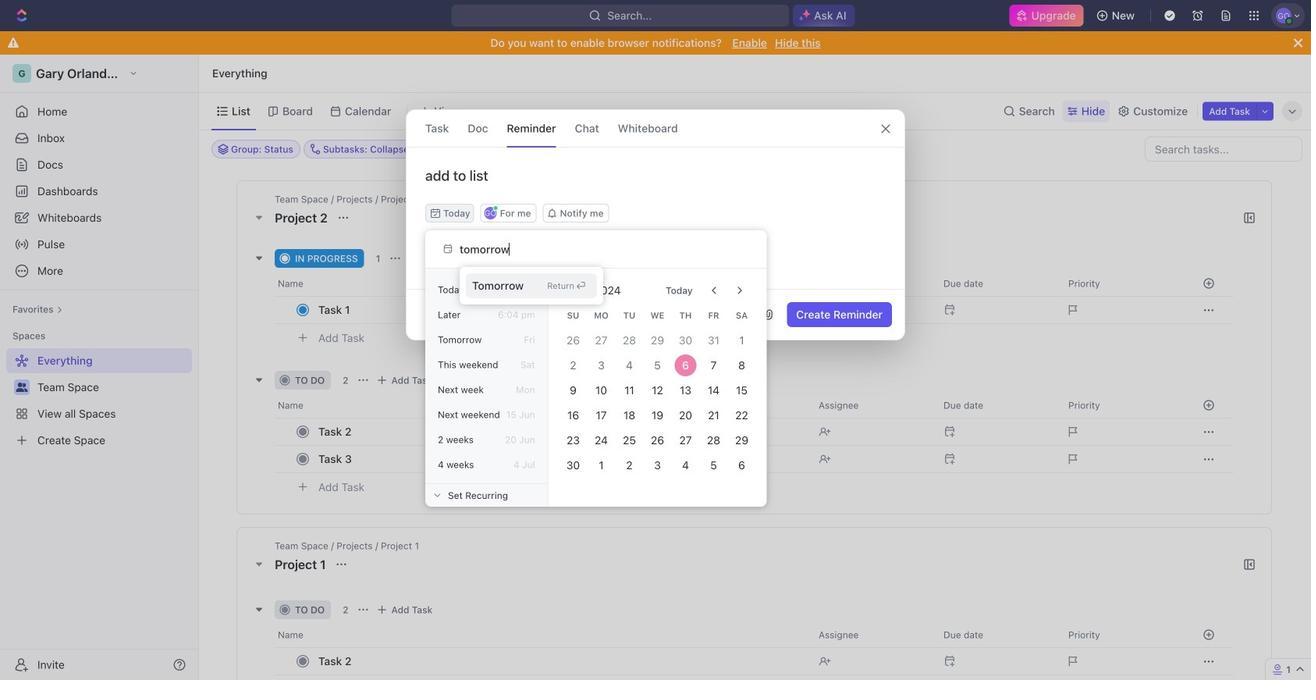 Task type: vqa. For each thing, say whether or not it's contained in the screenshot.
"list"
no



Task type: describe. For each thing, give the bounding box(es) containing it.
sidebar navigation
[[0, 55, 199, 680]]



Task type: locate. For each thing, give the bounding box(es) containing it.
Search tasks... text field
[[1146, 137, 1302, 161]]

Reminder na﻿me or type '/' for commands text field
[[407, 166, 905, 204]]

tree inside sidebar navigation
[[6, 348, 192, 453]]

Due date text field
[[460, 243, 583, 256]]

dialog
[[406, 109, 906, 340]]

tree
[[6, 348, 192, 453]]



